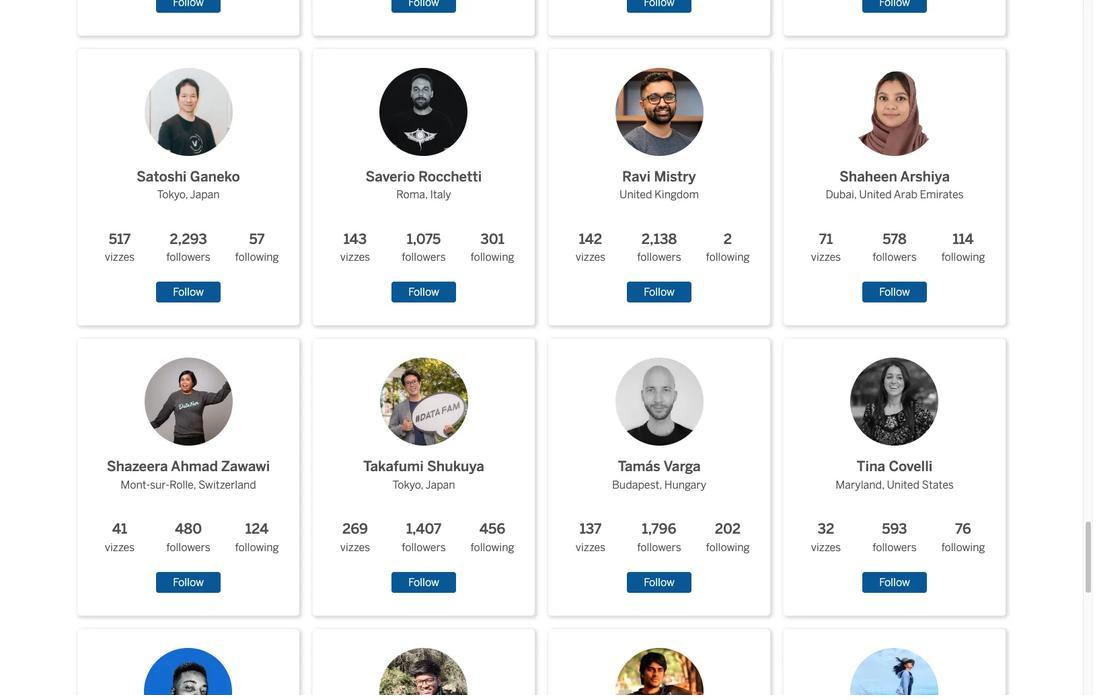 Task type: locate. For each thing, give the bounding box(es) containing it.
0 horizontal spatial japan
[[190, 189, 220, 201]]

57
[[249, 231, 265, 247]]

avatar image for tobi williams babatunde image
[[144, 648, 232, 696]]

vizzes down 517
[[105, 251, 135, 264]]

following for 2
[[706, 251, 750, 264]]

following down 76
[[942, 542, 985, 554]]

following down the 114
[[942, 251, 985, 264]]

japan down ganeko
[[190, 189, 220, 201]]

tokyo, japan down the takafumi shukuya
[[393, 479, 455, 492]]

follow button down 1,075 followers
[[392, 282, 456, 303]]

follow down the 1,796 followers
[[644, 577, 675, 589]]

japan for ganeko
[[190, 189, 220, 201]]

follow down the 578 followers
[[879, 286, 910, 299]]

followers for 2,138
[[637, 251, 681, 264]]

vizzes down the 137
[[576, 542, 606, 554]]

followers for 578
[[873, 251, 917, 264]]

593 followers
[[873, 521, 917, 554]]

tokyo, for satoshi
[[157, 189, 188, 201]]

mont-
[[121, 479, 150, 492]]

ravi mistry link
[[604, 57, 714, 187]]

followers
[[166, 251, 210, 264], [402, 251, 446, 264], [637, 251, 681, 264], [873, 251, 917, 264], [166, 542, 210, 554], [402, 542, 446, 554], [637, 542, 681, 554], [873, 542, 917, 554]]

followers down 578
[[873, 251, 917, 264]]

269
[[342, 521, 368, 538]]

follow down 2,138 followers
[[644, 286, 675, 299]]

followers down 2,138
[[637, 251, 681, 264]]

avatar image for shaheen arshiya image
[[851, 68, 939, 156]]

137
[[580, 521, 602, 538]]

follow button down 2,138 followers
[[627, 282, 691, 303]]

followers for 1,407
[[402, 542, 446, 554]]

following down 124
[[235, 542, 279, 554]]

following down 301
[[471, 251, 514, 264]]

tokyo, down takafumi
[[393, 479, 423, 492]]

budapest,
[[612, 479, 662, 492]]

arshiya
[[900, 169, 950, 185]]

follow down 1,407 followers
[[408, 577, 439, 589]]

japan for shukuya
[[425, 479, 455, 492]]

avatar image for tamás varga image
[[615, 358, 703, 446]]

following down 2
[[706, 251, 750, 264]]

tokyo, japan
[[157, 189, 220, 201], [393, 479, 455, 492]]

avatar image for varun jain image
[[380, 648, 468, 696]]

mistry
[[654, 169, 696, 185]]

states
[[922, 479, 954, 492]]

united down covelli
[[887, 479, 920, 492]]

saverio
[[366, 169, 415, 185]]

following for 456
[[471, 542, 514, 554]]

vizzes down 269
[[340, 542, 370, 554]]

united for tina
[[887, 479, 920, 492]]

1 vertical spatial tokyo,
[[393, 479, 423, 492]]

vizzes for 517
[[105, 251, 135, 264]]

following for 124
[[235, 542, 279, 554]]

follow for 593
[[879, 577, 910, 589]]

satoshi
[[137, 169, 187, 185]]

shazeera ahmad zawawi link
[[107, 347, 270, 478]]

1 horizontal spatial tokyo, japan
[[393, 479, 455, 492]]

vizzes for 269
[[340, 542, 370, 554]]

vizzes for 137
[[576, 542, 606, 554]]

517
[[109, 231, 131, 247]]

emirates
[[920, 189, 964, 201]]

vizzes down the 71
[[811, 251, 841, 264]]

0 vertical spatial tokyo, japan
[[157, 189, 220, 201]]

sur-
[[150, 479, 169, 492]]

follow down 480 followers at the left bottom
[[173, 577, 204, 589]]

zawawi
[[221, 459, 270, 475]]

avatar image for tina covelli image
[[851, 358, 939, 446]]

vizzes down '32'
[[811, 542, 841, 554]]

76 following
[[942, 521, 985, 554]]

covelli
[[889, 459, 933, 475]]

united down shaheen
[[859, 189, 892, 201]]

1 horizontal spatial japan
[[425, 479, 455, 492]]

vizzes for 71
[[811, 251, 841, 264]]

1,407 followers
[[402, 521, 446, 554]]

517 vizzes
[[105, 231, 135, 264]]

following down 57
[[235, 251, 279, 264]]

follow down '2,293 followers'
[[173, 286, 204, 299]]

0 horizontal spatial tokyo, japan
[[157, 189, 220, 201]]

0 vertical spatial tokyo,
[[157, 189, 188, 201]]

tokyo, for takafumi
[[393, 479, 423, 492]]

142 vizzes
[[576, 231, 606, 264]]

57 following
[[235, 231, 279, 264]]

ravi
[[622, 169, 651, 185]]

follow
[[173, 286, 204, 299], [408, 286, 439, 299], [644, 286, 675, 299], [879, 286, 910, 299], [173, 577, 204, 589], [408, 577, 439, 589], [644, 577, 675, 589], [879, 577, 910, 589]]

1,075 followers
[[402, 231, 446, 264]]

124
[[245, 521, 269, 538]]

follow down 593 followers
[[879, 577, 910, 589]]

following down 202
[[706, 542, 750, 554]]

follow button down 480 followers at the left bottom
[[156, 573, 221, 593]]

following down 456 in the left of the page
[[471, 542, 514, 554]]

follow button down 593 followers
[[863, 573, 927, 593]]

tamás
[[618, 459, 661, 475]]

456
[[479, 521, 505, 538]]

follow button down 1,407 followers
[[392, 573, 456, 593]]

tokyo, down satoshi
[[157, 189, 188, 201]]

0 vertical spatial japan
[[190, 189, 220, 201]]

following
[[235, 251, 279, 264], [471, 251, 514, 264], [706, 251, 750, 264], [942, 251, 985, 264], [235, 542, 279, 554], [471, 542, 514, 554], [706, 542, 750, 554], [942, 542, 985, 554]]

1,407
[[406, 521, 441, 538]]

followers for 2,293
[[166, 251, 210, 264]]

tamás varga link
[[604, 347, 714, 478]]

1 horizontal spatial tokyo,
[[393, 479, 423, 492]]

followers down 1,075
[[402, 251, 446, 264]]

follow button for 578
[[863, 282, 927, 303]]

shukuya
[[427, 459, 484, 475]]

follow button down the 1,796 followers
[[627, 573, 691, 593]]

budapest, hungary
[[612, 479, 706, 492]]

456 following
[[471, 521, 514, 554]]

vizzes down "41"
[[105, 542, 135, 554]]

mont-sur-rolle, switzerland
[[121, 479, 256, 492]]

takafumi shukuya
[[363, 459, 484, 475]]

followers down 2,293
[[166, 251, 210, 264]]

satoshi ganeko link
[[134, 57, 243, 187]]

follow button down the 578 followers
[[863, 282, 927, 303]]

301 following
[[471, 231, 514, 264]]

follow button down '2,293 followers'
[[156, 282, 221, 303]]

following for 76
[[942, 542, 985, 554]]

142
[[579, 231, 602, 247]]

1,796
[[642, 521, 677, 538]]

shaheen arshiya
[[840, 169, 950, 185]]

ahmad
[[171, 459, 218, 475]]

tamás varga
[[618, 459, 701, 475]]

japan
[[190, 189, 220, 201], [425, 479, 455, 492]]

2,138 followers
[[637, 231, 681, 264]]

takafumi
[[363, 459, 424, 475]]

saverio rocchetti link
[[366, 57, 482, 187]]

1 vertical spatial tokyo, japan
[[393, 479, 455, 492]]

2,293 followers
[[166, 231, 210, 264]]

follow button for 2,138
[[627, 282, 691, 303]]

124 following
[[235, 521, 279, 554]]

following for 57
[[235, 251, 279, 264]]

follow button for 1,796
[[627, 573, 691, 593]]

vizzes down 143
[[340, 251, 370, 264]]

2 following
[[706, 231, 750, 264]]

followers down '1,407'
[[402, 542, 446, 554]]

followers down 1,796
[[637, 542, 681, 554]]

hungary
[[664, 479, 706, 492]]

japan down shukuya in the left bottom of the page
[[425, 479, 455, 492]]

0 horizontal spatial tokyo,
[[157, 189, 188, 201]]

2,293
[[170, 231, 207, 247]]

tokyo,
[[157, 189, 188, 201], [393, 479, 423, 492]]

143
[[344, 231, 367, 247]]

follow for 578
[[879, 286, 910, 299]]

follow for 1,796
[[644, 577, 675, 589]]

followers down 593
[[873, 542, 917, 554]]

follow button
[[156, 282, 221, 303], [392, 282, 456, 303], [627, 282, 691, 303], [863, 282, 927, 303], [156, 573, 221, 593], [392, 573, 456, 593], [627, 573, 691, 593], [863, 573, 927, 593]]

tokyo, japan down satoshi ganeko
[[157, 189, 220, 201]]

vizzes down 142
[[576, 251, 606, 264]]

followers down 480
[[166, 542, 210, 554]]

1 vertical spatial japan
[[425, 479, 455, 492]]

578 followers
[[873, 231, 917, 264]]

dubai,
[[826, 189, 857, 201]]

follow down 1,075 followers
[[408, 286, 439, 299]]

301
[[480, 231, 504, 247]]

1,796 followers
[[637, 521, 681, 554]]

dubai, united arab emirates
[[826, 189, 964, 201]]

avatar image for saverio rocchetti image
[[380, 68, 468, 156]]



Task type: describe. For each thing, give the bounding box(es) containing it.
1,075
[[407, 231, 441, 247]]

114
[[953, 231, 974, 247]]

tina covelli link
[[836, 347, 954, 478]]

takafumi shukuya link
[[363, 347, 484, 478]]

269 vizzes
[[340, 521, 370, 554]]

follow for 1,075
[[408, 286, 439, 299]]

following for 301
[[471, 251, 514, 264]]

following for 202
[[706, 542, 750, 554]]

shazeera
[[107, 459, 168, 475]]

480
[[175, 521, 202, 538]]

41
[[112, 521, 127, 538]]

switzerland
[[198, 479, 256, 492]]

32
[[818, 521, 835, 538]]

vizzes for 41
[[105, 542, 135, 554]]

follow for 2,293
[[173, 286, 204, 299]]

41 vizzes
[[105, 521, 135, 554]]

follow for 2,138
[[644, 286, 675, 299]]

shaheen arshiya link
[[826, 57, 964, 187]]

saverio rocchetti
[[366, 169, 482, 185]]

32 vizzes
[[811, 521, 841, 554]]

united kingdom
[[620, 189, 699, 201]]

2,138
[[642, 231, 677, 247]]

480 followers
[[166, 521, 210, 554]]

follow for 1,407
[[408, 577, 439, 589]]

76
[[955, 521, 971, 538]]

114 following
[[942, 231, 985, 264]]

vizzes for 32
[[811, 542, 841, 554]]

kingdom
[[655, 189, 699, 201]]

143 vizzes
[[340, 231, 370, 264]]

followers for 1,796
[[637, 542, 681, 554]]

follow button for 1,075
[[392, 282, 456, 303]]

follow button for 480
[[156, 573, 221, 593]]

tina
[[857, 459, 886, 475]]

137 vizzes
[[576, 521, 606, 554]]

578
[[883, 231, 907, 247]]

avatar image for takafumi shukuya image
[[380, 358, 468, 446]]

roma, italy
[[396, 189, 451, 201]]

ganeko
[[190, 169, 240, 185]]

593
[[882, 521, 907, 538]]

vizzes for 143
[[340, 251, 370, 264]]

followers for 480
[[166, 542, 210, 554]]

shazeera ahmad zawawi
[[107, 459, 270, 475]]

vizzes for 142
[[576, 251, 606, 264]]

maryland,
[[836, 479, 885, 492]]

follow for 480
[[173, 577, 204, 589]]

varga
[[664, 459, 701, 475]]

maryland, united states
[[836, 479, 954, 492]]

followers for 593
[[873, 542, 917, 554]]

avatar image for shazeera ahmad zawawi image
[[144, 358, 232, 446]]

follow button for 2,293
[[156, 282, 221, 303]]

arab
[[894, 189, 918, 201]]

shaheen
[[840, 169, 897, 185]]

united for shaheen
[[859, 189, 892, 201]]

tokyo, japan for takafumi
[[393, 479, 455, 492]]

roma,
[[396, 189, 428, 201]]

avatar image for vinodh kumar image
[[615, 648, 703, 696]]

tina covelli
[[857, 459, 933, 475]]

2
[[724, 231, 732, 247]]

tokyo, japan for satoshi
[[157, 189, 220, 201]]

71
[[819, 231, 833, 247]]

71 vizzes
[[811, 231, 841, 264]]

followers for 1,075
[[402, 251, 446, 264]]

follow button for 1,407
[[392, 573, 456, 593]]

avatar image for wendy shijia 汪士佳 image
[[851, 648, 939, 696]]

202
[[715, 521, 741, 538]]

follow button for 593
[[863, 573, 927, 593]]

satoshi ganeko
[[137, 169, 240, 185]]

united down ravi
[[620, 189, 652, 201]]

italy
[[430, 189, 451, 201]]

202 following
[[706, 521, 750, 554]]

following for 114
[[942, 251, 985, 264]]

avatar image for satoshi ganeko image
[[144, 68, 232, 156]]

ravi mistry
[[622, 169, 696, 185]]

avatar image for ravi mistry image
[[615, 68, 703, 156]]

rocchetti
[[419, 169, 482, 185]]

rolle,
[[169, 479, 196, 492]]



Task type: vqa. For each thing, say whether or not it's contained in the screenshot.


